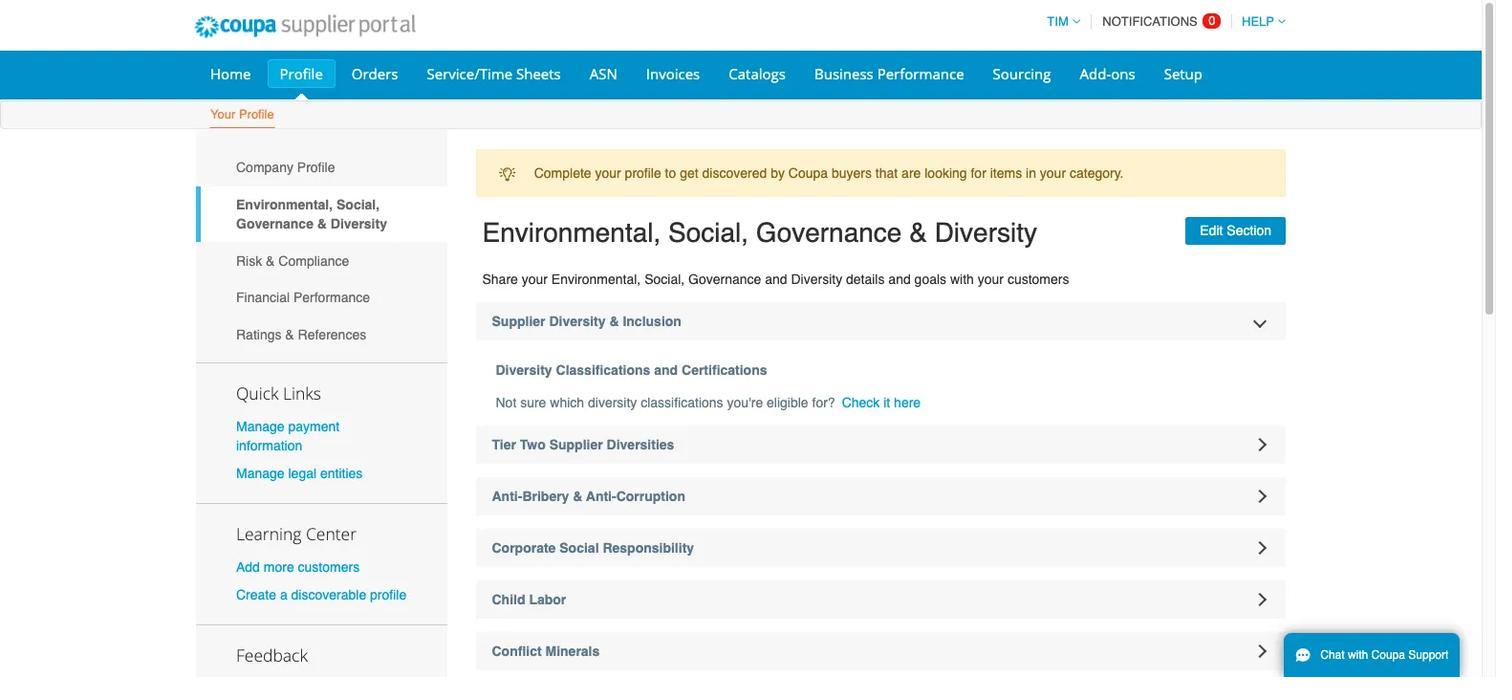 Task type: vqa. For each thing, say whether or not it's contained in the screenshot.
Quick
yes



Task type: locate. For each thing, give the bounding box(es) containing it.
anti- down tier
[[492, 489, 523, 504]]

business
[[815, 64, 874, 83]]

social,
[[337, 197, 380, 212], [669, 218, 749, 248], [645, 272, 685, 287]]

diversity
[[331, 216, 387, 231], [935, 218, 1038, 248], [791, 272, 843, 287], [549, 314, 606, 329], [496, 363, 553, 378]]

1 manage from the top
[[236, 419, 285, 434]]

social, down company profile link
[[337, 197, 380, 212]]

1 horizontal spatial anti-
[[586, 489, 617, 504]]

0 vertical spatial profile
[[625, 166, 662, 181]]

edit
[[1201, 223, 1224, 238]]

0 horizontal spatial anti-
[[492, 489, 523, 504]]

governance up certifications
[[689, 272, 762, 287]]

supplier diversity & inclusion heading
[[476, 302, 1287, 341]]

labor
[[529, 592, 567, 607]]

1 vertical spatial profile
[[239, 107, 274, 121]]

and left goals
[[889, 272, 911, 287]]

0 vertical spatial performance
[[878, 64, 965, 83]]

bribery
[[523, 489, 570, 504]]

performance inside business performance link
[[878, 64, 965, 83]]

are
[[902, 166, 921, 181]]

manage legal entities
[[236, 466, 363, 481]]

social, up inclusion
[[645, 272, 685, 287]]

catalogs
[[729, 64, 786, 83]]

profile for company profile
[[297, 160, 335, 175]]

chat with coupa support
[[1321, 649, 1449, 662]]

anti-
[[492, 489, 523, 504], [586, 489, 617, 504]]

your
[[210, 107, 236, 121]]

and
[[765, 272, 788, 287], [889, 272, 911, 287], [654, 363, 678, 378]]

manage up information on the bottom of page
[[236, 419, 285, 434]]

diversity up classifications
[[549, 314, 606, 329]]

with
[[951, 272, 975, 287], [1349, 649, 1369, 662]]

quick
[[236, 381, 279, 404]]

your profile link
[[209, 103, 275, 128]]

manage
[[236, 419, 285, 434], [236, 466, 285, 481]]

classifications
[[641, 395, 724, 410]]

customers
[[1008, 272, 1070, 287], [298, 560, 360, 575]]

classifications
[[556, 363, 651, 378]]

1 horizontal spatial and
[[765, 272, 788, 287]]

with right the chat
[[1349, 649, 1369, 662]]

catalogs link
[[717, 59, 799, 88]]

your right complete
[[595, 166, 621, 181]]

setup link
[[1152, 59, 1216, 88]]

here
[[894, 395, 921, 410]]

& right the ratings
[[285, 327, 294, 342]]

0 vertical spatial coupa
[[789, 166, 828, 181]]

manage down information on the bottom of page
[[236, 466, 285, 481]]

& right bribery
[[573, 489, 583, 504]]

discoverable
[[291, 588, 367, 603]]

2 anti- from the left
[[586, 489, 617, 504]]

2 manage from the top
[[236, 466, 285, 481]]

performance inside financial performance 'link'
[[294, 290, 370, 305]]

complete your profile to get discovered by coupa buyers that are looking for items in your category.
[[534, 166, 1124, 181]]

child
[[492, 592, 526, 607]]

governance inside environmental, social, governance & diversity
[[236, 216, 314, 231]]

child labor heading
[[476, 581, 1287, 619]]

coupa left support
[[1372, 649, 1406, 662]]

your profile
[[210, 107, 274, 121]]

1 vertical spatial environmental,
[[483, 218, 661, 248]]

section
[[1227, 223, 1272, 238]]

environmental, down complete
[[483, 218, 661, 248]]

coupa
[[789, 166, 828, 181], [1372, 649, 1406, 662]]

company
[[236, 160, 294, 175]]

& up goals
[[910, 218, 928, 248]]

&
[[317, 216, 327, 231], [910, 218, 928, 248], [266, 253, 275, 268], [610, 314, 619, 329], [285, 327, 294, 342], [573, 489, 583, 504]]

1 vertical spatial social,
[[669, 218, 749, 248]]

diversity up risk & compliance "link" at the top left of page
[[331, 216, 387, 231]]

payment
[[288, 419, 340, 434]]

your right in
[[1041, 166, 1067, 181]]

0
[[1209, 13, 1216, 28]]

supplier inside heading
[[492, 314, 546, 329]]

0 horizontal spatial profile
[[370, 588, 407, 603]]

1 vertical spatial with
[[1349, 649, 1369, 662]]

with right goals
[[951, 272, 975, 287]]

1 vertical spatial manage
[[236, 466, 285, 481]]

and up the classifications
[[654, 363, 678, 378]]

performance
[[878, 64, 965, 83], [294, 290, 370, 305]]

0 vertical spatial with
[[951, 272, 975, 287]]

0 vertical spatial manage
[[236, 419, 285, 434]]

governance
[[236, 216, 314, 231], [756, 218, 902, 248], [689, 272, 762, 287]]

1 horizontal spatial performance
[[878, 64, 965, 83]]

create
[[236, 588, 276, 603]]

buyers
[[832, 166, 872, 181]]

invoices
[[646, 64, 700, 83]]

environmental, down company profile at the top of the page
[[236, 197, 333, 212]]

1 horizontal spatial with
[[1349, 649, 1369, 662]]

supplier down which
[[550, 437, 603, 452]]

1 horizontal spatial coupa
[[1372, 649, 1406, 662]]

anti-bribery & anti-corruption
[[492, 489, 686, 504]]

0 horizontal spatial performance
[[294, 290, 370, 305]]

& inside "link"
[[266, 253, 275, 268]]

profile down coupa supplier portal image
[[280, 64, 323, 83]]

eligible
[[767, 395, 809, 410]]

diversity inside dropdown button
[[549, 314, 606, 329]]

feedback
[[236, 644, 308, 667]]

& right 'risk'
[[266, 253, 275, 268]]

check
[[842, 395, 880, 410]]

anti- up corporate social responsibility
[[586, 489, 617, 504]]

setup
[[1165, 64, 1203, 83]]

1 vertical spatial supplier
[[550, 437, 603, 452]]

environmental, social, governance & diversity
[[236, 197, 387, 231], [483, 218, 1038, 248]]

1 vertical spatial customers
[[298, 560, 360, 575]]

environmental, up supplier diversity & inclusion
[[552, 272, 641, 287]]

help
[[1243, 14, 1275, 29]]

manage legal entities link
[[236, 466, 363, 481]]

environmental, social, governance & diversity up compliance
[[236, 197, 387, 231]]

share
[[483, 272, 518, 287]]

0 horizontal spatial coupa
[[789, 166, 828, 181]]

asn link
[[578, 59, 630, 88]]

invoices link
[[634, 59, 713, 88]]

environmental, social, governance & diversity up share your environmental, social, governance and diversity details and goals with your customers
[[483, 218, 1038, 248]]

profile up environmental, social, governance & diversity link
[[297, 160, 335, 175]]

performance right business
[[878, 64, 965, 83]]

profile
[[280, 64, 323, 83], [239, 107, 274, 121], [297, 160, 335, 175]]

references
[[298, 327, 367, 342]]

business performance
[[815, 64, 965, 83]]

& up risk & compliance "link" at the top left of page
[[317, 216, 327, 231]]

governance up details
[[756, 218, 902, 248]]

0 vertical spatial customers
[[1008, 272, 1070, 287]]

conflict minerals heading
[[476, 632, 1287, 671]]

0 horizontal spatial customers
[[298, 560, 360, 575]]

performance for financial performance
[[294, 290, 370, 305]]

check it here link
[[842, 393, 921, 412]]

0 vertical spatial environmental,
[[236, 197, 333, 212]]

company profile link
[[196, 149, 447, 186]]

risk
[[236, 253, 262, 268]]

profile left to
[[625, 166, 662, 181]]

diversity up the sure
[[496, 363, 553, 378]]

coupa inside button
[[1372, 649, 1406, 662]]

you're
[[727, 395, 763, 410]]

& left inclusion
[[610, 314, 619, 329]]

service/time sheets
[[427, 64, 561, 83]]

discovered
[[703, 166, 767, 181]]

with inside button
[[1349, 649, 1369, 662]]

navigation
[[1039, 3, 1287, 40]]

performance for business performance
[[878, 64, 965, 83]]

coupa right by on the top of page
[[789, 166, 828, 181]]

risk & compliance link
[[196, 242, 447, 279]]

share your environmental, social, governance and diversity details and goals with your customers
[[483, 272, 1070, 287]]

1 vertical spatial coupa
[[1372, 649, 1406, 662]]

1 horizontal spatial supplier
[[550, 437, 603, 452]]

1 horizontal spatial customers
[[1008, 272, 1070, 287]]

financial performance
[[236, 290, 370, 305]]

add-ons
[[1080, 64, 1136, 83]]

2 vertical spatial profile
[[297, 160, 335, 175]]

0 horizontal spatial supplier
[[492, 314, 546, 329]]

and left details
[[765, 272, 788, 287]]

governance up risk & compliance
[[236, 216, 314, 231]]

social, down get
[[669, 218, 749, 248]]

sourcing
[[993, 64, 1052, 83]]

for
[[971, 166, 987, 181]]

0 vertical spatial supplier
[[492, 314, 546, 329]]

supplier down share
[[492, 314, 546, 329]]

performance up references
[[294, 290, 370, 305]]

service/time sheets link
[[415, 59, 574, 88]]

0 vertical spatial social,
[[337, 197, 380, 212]]

corporate
[[492, 540, 556, 556]]

1 vertical spatial performance
[[294, 290, 370, 305]]

profile right your
[[239, 107, 274, 121]]

1 horizontal spatial profile
[[625, 166, 662, 181]]

manage inside manage payment information
[[236, 419, 285, 434]]

profile right the 'discoverable' at bottom
[[370, 588, 407, 603]]

complete your profile to get discovered by coupa buyers that are looking for items in your category. alert
[[476, 149, 1287, 197]]



Task type: describe. For each thing, give the bounding box(es) containing it.
not
[[496, 395, 517, 410]]

to
[[665, 166, 677, 181]]

tier two supplier diversities heading
[[476, 426, 1287, 464]]

tim
[[1048, 14, 1069, 29]]

goals
[[915, 272, 947, 287]]

your right goals
[[978, 272, 1004, 287]]

add-
[[1080, 64, 1112, 83]]

profile for your profile
[[239, 107, 274, 121]]

profile link
[[267, 59, 336, 88]]

2 horizontal spatial and
[[889, 272, 911, 287]]

center
[[306, 522, 357, 545]]

coupa supplier portal image
[[182, 3, 428, 51]]

corporate social responsibility
[[492, 540, 695, 556]]

for?
[[813, 395, 836, 410]]

tier
[[492, 437, 516, 452]]

orders link
[[339, 59, 411, 88]]

a
[[280, 588, 288, 603]]

child labor
[[492, 592, 567, 607]]

in
[[1026, 166, 1037, 181]]

social, inside environmental, social, governance & diversity
[[337, 197, 380, 212]]

get
[[680, 166, 699, 181]]

tier two supplier diversities button
[[476, 426, 1287, 464]]

more
[[264, 560, 294, 575]]

anti-bribery & anti-corruption button
[[476, 477, 1287, 516]]

compliance
[[279, 253, 349, 268]]

learning center
[[236, 522, 357, 545]]

quick links
[[236, 381, 321, 404]]

manage for manage payment information
[[236, 419, 285, 434]]

supplier diversity & inclusion
[[492, 314, 682, 329]]

asn
[[590, 64, 618, 83]]

edit section link
[[1186, 218, 1287, 245]]

diversity left details
[[791, 272, 843, 287]]

ratings & references link
[[196, 316, 447, 353]]

tim link
[[1039, 14, 1081, 29]]

coupa inside alert
[[789, 166, 828, 181]]

add-ons link
[[1068, 59, 1148, 88]]

social
[[560, 540, 599, 556]]

edit section
[[1201, 223, 1272, 238]]

items
[[991, 166, 1023, 181]]

create a discoverable profile link
[[236, 588, 407, 603]]

0 vertical spatial profile
[[280, 64, 323, 83]]

add more customers link
[[236, 560, 360, 575]]

that
[[876, 166, 898, 181]]

chat with coupa support button
[[1285, 633, 1461, 677]]

corporate social responsibility button
[[476, 529, 1287, 567]]

two
[[520, 437, 546, 452]]

information
[[236, 438, 303, 453]]

entities
[[320, 466, 363, 481]]

notifications
[[1103, 14, 1198, 29]]

environmental, social, governance & diversity link
[[196, 186, 447, 242]]

1 horizontal spatial environmental, social, governance & diversity
[[483, 218, 1038, 248]]

add
[[236, 560, 260, 575]]

home
[[210, 64, 251, 83]]

your right share
[[522, 272, 548, 287]]

diversity down for
[[935, 218, 1038, 248]]

help link
[[1234, 14, 1287, 29]]

environmental, inside environmental, social, governance & diversity
[[236, 197, 333, 212]]

ratings & references
[[236, 327, 367, 342]]

diversity classifications and certifications
[[496, 363, 768, 378]]

diversity
[[588, 395, 637, 410]]

ratings
[[236, 327, 282, 342]]

profile inside alert
[[625, 166, 662, 181]]

looking
[[925, 166, 968, 181]]

manage for manage legal entities
[[236, 466, 285, 481]]

support
[[1409, 649, 1449, 662]]

2 vertical spatial environmental,
[[552, 272, 641, 287]]

details
[[847, 272, 885, 287]]

financial
[[236, 290, 290, 305]]

sourcing link
[[981, 59, 1064, 88]]

learning
[[236, 522, 302, 545]]

legal
[[288, 466, 317, 481]]

risk & compliance
[[236, 253, 349, 268]]

corporate social responsibility heading
[[476, 529, 1287, 567]]

chat
[[1321, 649, 1345, 662]]

sheets
[[517, 64, 561, 83]]

2 vertical spatial social,
[[645, 272, 685, 287]]

category.
[[1070, 166, 1124, 181]]

manage payment information link
[[236, 419, 340, 453]]

1 anti- from the left
[[492, 489, 523, 504]]

not sure which diversity classifications you're eligible for? check it here
[[496, 395, 921, 410]]

supplier inside heading
[[550, 437, 603, 452]]

home link
[[198, 59, 264, 88]]

inclusion
[[623, 314, 682, 329]]

business performance link
[[802, 59, 977, 88]]

by
[[771, 166, 785, 181]]

complete
[[534, 166, 592, 181]]

tier two supplier diversities
[[492, 437, 675, 452]]

manage payment information
[[236, 419, 340, 453]]

it
[[884, 395, 891, 410]]

diversity inside environmental, social, governance & diversity
[[331, 216, 387, 231]]

anti-bribery & anti-corruption heading
[[476, 477, 1287, 516]]

1 vertical spatial profile
[[370, 588, 407, 603]]

notifications 0
[[1103, 13, 1216, 29]]

financial performance link
[[196, 279, 447, 316]]

0 horizontal spatial environmental, social, governance & diversity
[[236, 197, 387, 231]]

responsibility
[[603, 540, 695, 556]]

0 horizontal spatial and
[[654, 363, 678, 378]]

0 horizontal spatial with
[[951, 272, 975, 287]]

navigation containing notifications 0
[[1039, 3, 1287, 40]]

& inside environmental, social, governance & diversity
[[317, 216, 327, 231]]

certifications
[[682, 363, 768, 378]]

sure
[[521, 395, 547, 410]]



